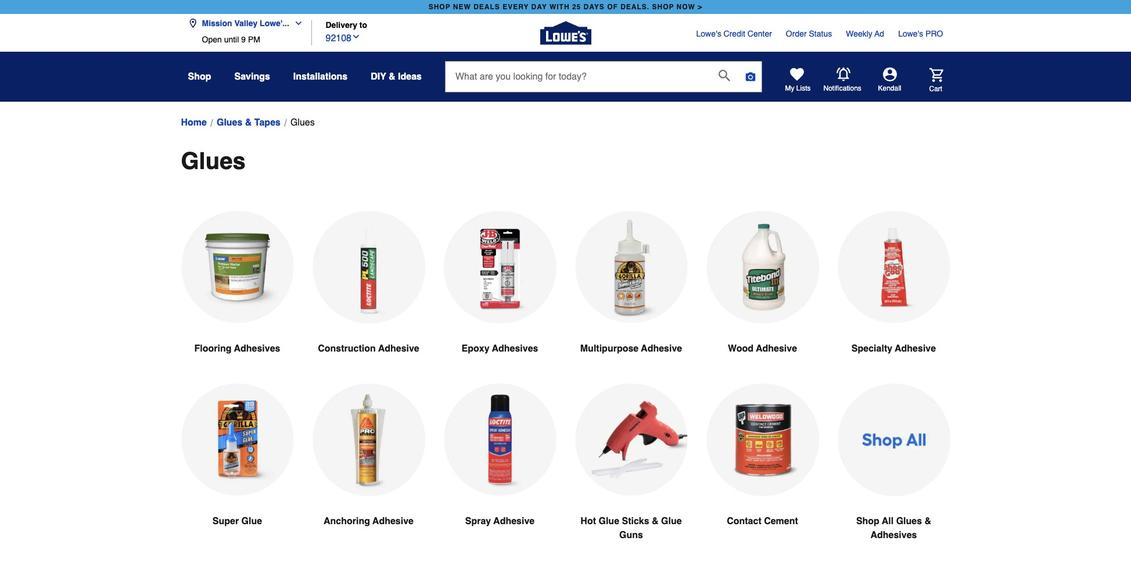 Task type: locate. For each thing, give the bounding box(es) containing it.
now
[[677, 3, 696, 11]]

glues link
[[291, 116, 315, 130]]

shop left the new
[[429, 3, 451, 11]]

shop
[[188, 71, 211, 82], [857, 516, 880, 527]]

wood adhesive link
[[706, 211, 819, 384]]

contact cement link
[[706, 384, 819, 556]]

adhesive right construction
[[378, 343, 419, 354]]

shop down the open
[[188, 71, 211, 82]]

mission
[[202, 19, 232, 28]]

0 vertical spatial shop
[[188, 71, 211, 82]]

delivery
[[326, 21, 357, 30]]

adhesive for multipurpose adhesive
[[641, 343, 682, 354]]

hot
[[581, 516, 596, 527]]

1 horizontal spatial shop
[[857, 516, 880, 527]]

& right diy at the left
[[389, 71, 396, 82]]

1 vertical spatial shop
[[857, 516, 880, 527]]

lowe's for lowe's pro
[[899, 29, 924, 38]]

glue for super
[[242, 516, 262, 527]]

of
[[607, 3, 618, 11]]

my lists
[[785, 84, 811, 92]]

open until 9 pm
[[202, 35, 260, 44]]

center
[[748, 29, 772, 38]]

multipurpose
[[580, 343, 639, 354]]

flooring adhesives
[[194, 343, 280, 354]]

1 horizontal spatial adhesives
[[492, 343, 538, 354]]

adhesive for wood adhesive
[[756, 343, 797, 354]]

2 glue from the left
[[599, 516, 620, 527]]

all
[[882, 516, 894, 527]]

adhesive
[[378, 343, 419, 354], [641, 343, 682, 354], [756, 343, 797, 354], [895, 343, 936, 354], [373, 516, 414, 527], [494, 516, 535, 527]]

until
[[224, 35, 239, 44]]

25
[[572, 3, 581, 11]]

valley
[[234, 19, 258, 28]]

adhesive right wood
[[756, 343, 797, 354]]

2 horizontal spatial adhesives
[[871, 530, 917, 540]]

adhesive right anchoring
[[373, 516, 414, 527]]

deals.
[[621, 3, 650, 11]]

1 horizontal spatial glue
[[599, 516, 620, 527]]

Search Query text field
[[446, 62, 710, 92]]

construction adhesive link
[[312, 211, 425, 384]]

& inside shop all glues & adhesives
[[925, 516, 932, 527]]

a packaged tube of j b weld clear weld quick-setting epoxy. image
[[444, 211, 556, 324]]

& right "all"
[[925, 516, 932, 527]]

a tube of loctite brand construction adhesive. image
[[312, 211, 425, 324]]

2 lowe's from the left
[[899, 29, 924, 38]]

None search field
[[445, 61, 762, 103]]

0 horizontal spatial glue
[[242, 516, 262, 527]]

ideas
[[398, 71, 422, 82]]

wood adhesive
[[728, 343, 797, 354]]

lowe's left credit
[[697, 29, 722, 38]]

glue for hot
[[599, 516, 620, 527]]

shop inside shop all glues & adhesives
[[857, 516, 880, 527]]

lowe's pro
[[899, 29, 943, 38]]

adhesive right spray
[[494, 516, 535, 527]]

adhesives right flooring
[[234, 343, 280, 354]]

0 horizontal spatial shop
[[188, 71, 211, 82]]

& inside hot glue sticks & glue guns
[[652, 516, 659, 527]]

adhesives inside shop all glues & adhesives
[[871, 530, 917, 540]]

super glue link
[[181, 384, 294, 556]]

adhesives down "all"
[[871, 530, 917, 540]]

& right sticks
[[652, 516, 659, 527]]

adhesives
[[234, 343, 280, 354], [492, 343, 538, 354], [871, 530, 917, 540]]

diy & ideas button
[[371, 66, 422, 87]]

hot glue sticks & glue guns link
[[575, 384, 688, 570]]

adhesives for flooring adhesives
[[234, 343, 280, 354]]

0 horizontal spatial shop
[[429, 3, 451, 11]]

savings button
[[234, 66, 270, 87]]

diy & ideas
[[371, 71, 422, 82]]

construction adhesive
[[318, 343, 419, 354]]

lowe's home improvement lists image
[[790, 67, 804, 81]]

to
[[360, 21, 367, 30]]

glues
[[217, 117, 243, 128], [291, 117, 315, 128], [181, 148, 246, 174], [896, 516, 922, 527]]

super glue
[[213, 516, 262, 527]]

camera image
[[745, 71, 757, 83]]

glues & tapes link
[[217, 116, 281, 130]]

>
[[698, 3, 703, 11]]

glues right "all"
[[896, 516, 922, 527]]

shop for shop all glues & adhesives
[[857, 516, 880, 527]]

adhesive right specialty
[[895, 343, 936, 354]]

diy
[[371, 71, 386, 82]]

1 horizontal spatial shop
[[652, 3, 674, 11]]

cart button
[[913, 68, 943, 93]]

glue right super
[[242, 516, 262, 527]]

shop left now
[[652, 3, 674, 11]]

anchoring adhesive
[[324, 516, 414, 527]]

a package of gorilla glue brand super glue. image
[[181, 384, 294, 496]]

cart
[[930, 85, 943, 93]]

shop all glues & adhesives
[[857, 516, 932, 540]]

tapes
[[254, 117, 281, 128]]

adhesive for specialty adhesive
[[895, 343, 936, 354]]

1 glue from the left
[[242, 516, 262, 527]]

lowe's left pro
[[899, 29, 924, 38]]

1 horizontal spatial lowe's
[[899, 29, 924, 38]]

deals
[[474, 3, 500, 11]]

order
[[786, 29, 807, 38]]

glues down home link
[[181, 148, 246, 174]]

adhesive right multipurpose
[[641, 343, 682, 354]]

glue inside super glue link
[[242, 516, 262, 527]]

0 horizontal spatial adhesives
[[234, 343, 280, 354]]

credit
[[724, 29, 746, 38]]

shop all glues & adhesives link
[[838, 384, 950, 570]]

weekly ad
[[846, 29, 885, 38]]

multipurpose adhesive link
[[575, 211, 688, 384]]

9
[[241, 35, 246, 44]]

spray
[[465, 516, 491, 527]]

specialty
[[852, 343, 893, 354]]

2 shop from the left
[[652, 3, 674, 11]]

glue right sticks
[[661, 516, 682, 527]]

spray adhesive link
[[444, 384, 556, 556]]

shop left "all"
[[857, 516, 880, 527]]

glues right "home" at the left of the page
[[217, 117, 243, 128]]

2 horizontal spatial glue
[[661, 516, 682, 527]]

adhesives right epoxy at the bottom left
[[492, 343, 538, 354]]

0 horizontal spatial lowe's
[[697, 29, 722, 38]]

an aerosol can of loctite spray adhesive. image
[[444, 384, 556, 496]]

kendall
[[878, 84, 902, 92]]

glue right "hot"
[[599, 516, 620, 527]]

1 lowe's from the left
[[697, 29, 722, 38]]



Task type: describe. For each thing, give the bounding box(es) containing it.
a bottle of titebond brand wood adhesive. image
[[706, 211, 819, 324]]

ad
[[875, 29, 885, 38]]

installations
[[293, 71, 348, 82]]

shop button
[[188, 66, 211, 87]]

order status link
[[786, 28, 832, 40]]

adhesive for anchoring adhesive
[[373, 516, 414, 527]]

92108 button
[[326, 30, 361, 45]]

home
[[181, 117, 207, 128]]

shop new deals every day with 25 days of deals. shop now >
[[429, 3, 703, 11]]

adhesive for construction adhesive
[[378, 343, 419, 354]]

lowe's pro link
[[899, 28, 943, 40]]

a bucket of flooring adhesive. image
[[181, 211, 294, 323]]

a tube of shoe goo specialty adhesive. image
[[838, 211, 950, 323]]

92108
[[326, 33, 352, 43]]

shop for shop
[[188, 71, 211, 82]]

anchoring
[[324, 516, 370, 527]]

shop all. image
[[838, 384, 950, 496]]

glues right tapes
[[291, 117, 315, 128]]

shop new deals every day with 25 days of deals. shop now > link
[[426, 0, 705, 14]]

3 glue from the left
[[661, 516, 682, 527]]

day
[[531, 3, 547, 11]]

with
[[550, 3, 570, 11]]

adhesives for epoxy adhesives
[[492, 343, 538, 354]]

weekly
[[846, 29, 873, 38]]

location image
[[188, 19, 197, 28]]

chevron down image
[[289, 19, 303, 28]]

construction
[[318, 343, 376, 354]]

every
[[503, 3, 529, 11]]

guns
[[620, 530, 643, 540]]

glues inside shop all glues & adhesives
[[896, 516, 922, 527]]

wood
[[728, 343, 754, 354]]

open
[[202, 35, 222, 44]]

& inside button
[[389, 71, 396, 82]]

delivery to
[[326, 21, 367, 30]]

sticks
[[622, 516, 649, 527]]

a package of anchoring adhesive. image
[[312, 384, 425, 496]]

epoxy adhesives
[[462, 343, 538, 354]]

hot glue sticks & glue guns
[[581, 516, 682, 540]]

epoxy adhesives link
[[444, 211, 556, 384]]

flooring
[[194, 343, 232, 354]]

lowe's credit center
[[697, 29, 772, 38]]

spray adhesive
[[465, 516, 535, 527]]

pro
[[926, 29, 943, 38]]

anchoring adhesive link
[[312, 384, 425, 556]]

savings
[[234, 71, 270, 82]]

order status
[[786, 29, 832, 38]]

pm
[[248, 35, 260, 44]]

home link
[[181, 116, 207, 130]]

flooring adhesives link
[[181, 211, 294, 384]]

adhesive for spray adhesive
[[494, 516, 535, 527]]

my lists link
[[785, 67, 811, 93]]

cement
[[764, 516, 798, 527]]

lowe's home improvement cart image
[[930, 68, 943, 82]]

epoxy
[[462, 343, 490, 354]]

a can of dap weldwood contact cement. image
[[706, 384, 819, 496]]

notifications
[[824, 84, 862, 92]]

weekly ad link
[[846, 28, 885, 40]]

lowe'...
[[260, 19, 289, 28]]

my
[[785, 84, 795, 92]]

search image
[[719, 70, 730, 81]]

contact
[[727, 516, 762, 527]]

contact cement
[[727, 516, 798, 527]]

super
[[213, 516, 239, 527]]

chevron down image
[[352, 32, 361, 41]]

1 shop from the left
[[429, 3, 451, 11]]

status
[[809, 29, 832, 38]]

lowe's home improvement logo image
[[540, 7, 591, 58]]

lowe's credit center link
[[697, 28, 772, 40]]

mission valley lowe'...
[[202, 19, 289, 28]]

new
[[453, 3, 471, 11]]

lowe's home improvement notification center image
[[837, 67, 850, 81]]

glues & tapes
[[217, 117, 281, 128]]

installations button
[[293, 66, 348, 87]]

specialty adhesive
[[852, 343, 936, 354]]

lists
[[797, 84, 811, 92]]

kendall button
[[862, 67, 918, 93]]

mission valley lowe'... button
[[188, 12, 308, 35]]

a bottle of gorilla glue multipurpose adhesive. image
[[575, 211, 688, 323]]

& left tapes
[[245, 117, 252, 128]]

a red hot glue gun and a pile of glue sticks. image
[[575, 384, 688, 496]]

days
[[584, 3, 605, 11]]

multipurpose adhesive
[[580, 343, 682, 354]]

lowe's for lowe's credit center
[[697, 29, 722, 38]]



Task type: vqa. For each thing, say whether or not it's contained in the screenshot.
Delivery to
yes



